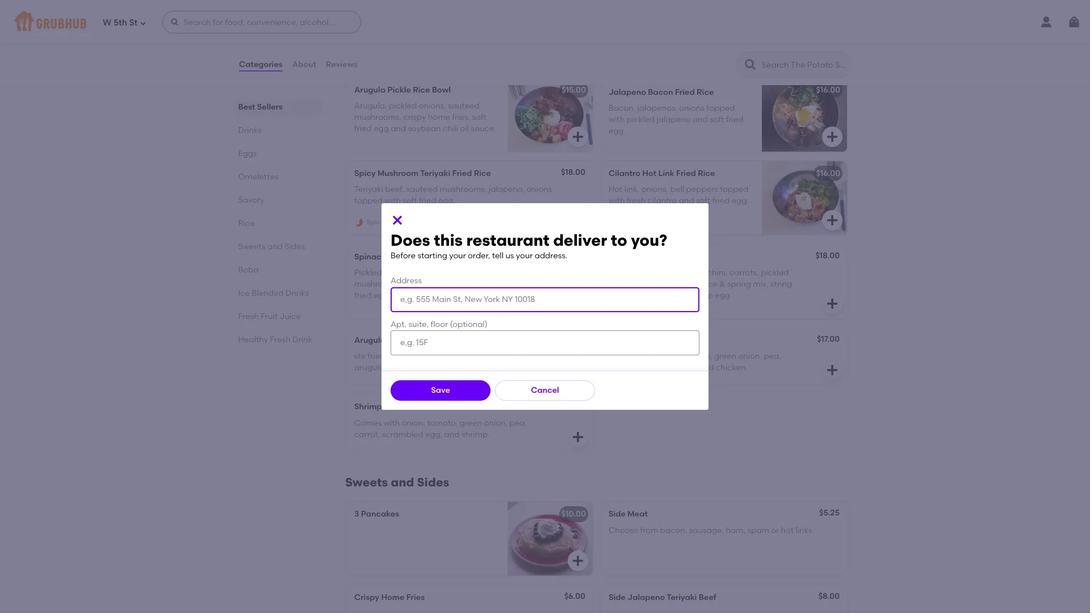 Task type: locate. For each thing, give the bounding box(es) containing it.
$16.00 for bacon, jalapenos, onions topped with pickled jalapeno and soft fried egg.
[[816, 85, 841, 95]]

0 vertical spatial $15.00
[[562, 85, 586, 95]]

links
[[796, 526, 812, 535]]

topped inside 'bacon, jalapenos, onions topped with pickled jalapeno and soft fried egg.'
[[707, 103, 735, 113]]

fried inside hot link, onions, bell peppers topped with fresh cilantro and soft fried egg.
[[713, 196, 730, 206]]

0 vertical spatial pea,
[[764, 351, 781, 361]]

1 home from the top
[[428, 113, 450, 122]]

sauteed down spicy mushroom teriyaki fried rice
[[406, 185, 438, 194]]

1 horizontal spatial jalapeno,
[[489, 185, 525, 194]]

comes
[[609, 351, 636, 361], [354, 418, 382, 428]]

teriyaki up cucumber,
[[609, 268, 638, 278]]

spicy left mushroom
[[354, 168, 376, 178]]

rice
[[345, 51, 372, 65], [413, 85, 430, 95], [697, 87, 714, 97], [474, 168, 491, 178], [698, 168, 715, 178], [239, 219, 255, 228], [428, 252, 445, 262], [438, 335, 455, 345], [406, 402, 423, 412]]

0 horizontal spatial egg,
[[425, 430, 443, 440]]

0 vertical spatial onions
[[679, 103, 705, 113]]

sauce. right oil on the top left of the page
[[471, 124, 496, 134]]

carrot, inside comes with onion, tomato, green onion, pea, carrot, scrambled egg, and shrimp.
[[354, 430, 380, 440]]

1 horizontal spatial onions
[[679, 103, 705, 113]]

svg image
[[171, 18, 180, 27], [826, 213, 839, 227], [391, 214, 404, 227], [571, 297, 585, 310], [571, 364, 585, 377], [826, 364, 839, 377], [571, 431, 585, 444], [571, 555, 585, 568]]

and left the soybean in the left top of the page
[[391, 124, 406, 134]]

eggs tab
[[239, 148, 318, 160]]

sauteed up oil on the top left of the page
[[448, 101, 480, 111]]

egg. inside 'bacon, jalapenos, onions topped with pickled jalapeno and soft fried egg.'
[[609, 126, 626, 136]]

string
[[771, 280, 792, 289]]

pickled up the tomatoes on the bottom of page
[[442, 351, 470, 361]]

and inside pickled jalapeno, sauteed mushrooms, crispy home fries, soft fried egg and black bean sauce.
[[391, 291, 406, 301]]

onions, inside hot link, onions, bell peppers topped with fresh cilantro and soft fried egg.
[[642, 185, 669, 194]]

scrambled inside comes with onion, tomato, green onion, pea, carrot, scrambled egg, and chicken.
[[637, 363, 678, 373]]

ice blended drinks tab
[[239, 287, 318, 299]]

$18.00 for comes with onion, tomato, green onion, pea, carrot, scrambled egg, and shrimp.
[[561, 401, 586, 411]]

address
[[391, 276, 422, 286]]

1 vertical spatial topped
[[720, 185, 749, 194]]

1 horizontal spatial sweets
[[345, 476, 388, 490]]

onions inside teriyaki beef, sauteed mushrooms, jalapeno, onions topped with soft fried egg.
[[527, 185, 552, 194]]

save
[[431, 385, 450, 395]]

1 vertical spatial sweets and sides
[[345, 476, 449, 490]]

comes with onion, tomato, green onion, pea, carrot, scrambled egg, and shrimp.
[[354, 418, 527, 440]]

meat
[[628, 510, 648, 519]]

egg, left chicken.
[[680, 363, 697, 373]]

home inside pickled jalapeno, sauteed mushrooms, crispy home fries, soft fried egg and black bean sauce.
[[428, 280, 450, 289]]

and inside hot link, onions, bell peppers topped with fresh cilantro and soft fried egg.
[[679, 196, 694, 206]]

drink
[[293, 335, 313, 345]]

1 vertical spatial sides
[[417, 476, 449, 490]]

spicy mushroom teriyaki fried rice
[[354, 168, 491, 178]]

1 vertical spatial side
[[609, 593, 626, 603]]

egg, inside comes with onion, tomato, green onion, pea, carrot, scrambled egg, and shrimp.
[[425, 430, 443, 440]]

hash
[[609, 291, 628, 301]]

1 vertical spatial fresh
[[270, 335, 291, 345]]

onions, for rice
[[419, 101, 446, 111]]

egg down pickled
[[374, 291, 389, 301]]

drinks up juice
[[286, 289, 309, 298]]

and down address
[[391, 291, 406, 301]]

home
[[428, 113, 450, 122], [428, 280, 450, 289]]

savory tab
[[239, 194, 318, 206]]

0 vertical spatial sauteed
[[448, 101, 480, 111]]

0 horizontal spatial your
[[449, 251, 466, 261]]

1 vertical spatial sauce.
[[453, 291, 479, 301]]

hot inside hot link, onions, bell peppers topped with fresh cilantro and soft fried egg.
[[609, 185, 623, 194]]

pea,
[[764, 351, 781, 361], [510, 418, 527, 428]]

egg
[[374, 124, 389, 134], [374, 291, 389, 301], [715, 291, 730, 301]]

fried
[[726, 115, 744, 124], [354, 124, 372, 134], [419, 196, 437, 206], [713, 196, 730, 206], [354, 291, 372, 301], [368, 351, 385, 361], [516, 351, 534, 361]]

bowl
[[432, 85, 451, 95], [447, 252, 466, 262]]

arugula
[[354, 85, 386, 95], [354, 335, 386, 345]]

comes inside comes with onion, tomato, green onion, pea, carrot, scrambled egg, and chicken.
[[609, 351, 636, 361]]

1 vertical spatial $16.00
[[816, 168, 841, 178]]

spinach
[[354, 252, 386, 262]]

1 vertical spatial hot
[[609, 185, 623, 194]]

mushrooms, down spicy mushroom teriyaki fried rice
[[440, 185, 487, 194]]

0 vertical spatial drinks
[[239, 126, 262, 135]]

0 horizontal spatial fresh
[[239, 312, 259, 321]]

tomato,
[[682, 351, 712, 361], [427, 418, 458, 428]]

sides down comes with onion, tomato, green onion, pea, carrot, scrambled egg, and shrimp.
[[417, 476, 449, 490]]

1 vertical spatial $18.00
[[816, 251, 840, 260]]

2 vertical spatial mushrooms,
[[354, 280, 402, 289]]

jalapeno for side jalapeno teriyaki beef
[[628, 593, 665, 603]]

0 vertical spatial fries,
[[452, 113, 470, 122]]

carrot, inside comes with onion, tomato, green onion, pea, carrot, scrambled egg, and chicken.
[[609, 363, 635, 373]]

1 horizontal spatial tomato,
[[682, 351, 712, 361]]

2 fries, from the top
[[452, 280, 470, 289]]

0 vertical spatial sweets
[[239, 242, 266, 252]]

$18.00
[[561, 167, 586, 177], [816, 251, 840, 260], [561, 401, 586, 411]]

egg,
[[536, 351, 553, 361], [680, 363, 697, 373], [425, 430, 443, 440]]

1 vertical spatial drinks
[[286, 289, 309, 298]]

0 horizontal spatial hot
[[609, 185, 623, 194]]

1 vertical spatial egg,
[[680, 363, 697, 373]]

0 vertical spatial arugula
[[354, 85, 386, 95]]

you?
[[631, 231, 668, 250]]

egg, inside comes with onion, tomato, green onion, pea, carrot, scrambled egg, and chicken.
[[680, 363, 697, 373]]

and left chicken.
[[699, 363, 714, 373]]

$15.00 for teriyaki beef, sautéed zucchini, carrots, pickled cucumber, shredded lettuce &  spring mix, string hash browns, sunny side up egg
[[562, 252, 586, 262]]

onions
[[679, 103, 705, 113], [527, 185, 552, 194]]

0 vertical spatial hot
[[643, 168, 657, 178]]

green inside comes with onion, tomato, green onion, pea, carrot, scrambled egg, and shrimp.
[[460, 418, 482, 428]]

0 horizontal spatial carrot,
[[354, 430, 380, 440]]

0 horizontal spatial sweets and sides
[[239, 242, 305, 252]]

egg down arugula,
[[374, 124, 389, 134]]

1 vertical spatial arugula
[[354, 335, 386, 345]]

beef, inside teriyaki beef, sauteed mushrooms, jalapeno, onions topped with soft fried egg.
[[385, 185, 404, 194]]

soft inside hot link, onions, bell peppers topped with fresh cilantro and soft fried egg.
[[696, 196, 711, 206]]

pea, inside comes with onion, tomato, green onion, pea, carrot, scrambled egg, and shrimp.
[[510, 418, 527, 428]]

drinks up eggs
[[239, 126, 262, 135]]

1 side from the top
[[609, 510, 626, 519]]

0 vertical spatial comes
[[609, 351, 636, 361]]

cilantro hot link fried rice image
[[762, 161, 847, 235]]

tomato, for shrimp.
[[427, 418, 458, 428]]

2 home from the top
[[428, 280, 450, 289]]

2 vertical spatial $18.00
[[561, 401, 586, 411]]

side for side meat
[[609, 510, 626, 519]]

0 vertical spatial home
[[428, 113, 450, 122]]

1 vertical spatial onions
[[527, 185, 552, 194]]

jalapeno, inside pickled jalapeno, sauteed mushrooms, crispy home fries, soft fried egg and black bean sauce.
[[384, 268, 420, 278]]

spicy image
[[354, 217, 365, 228]]

1 $16.00 from the top
[[816, 85, 841, 95]]

sweets up 3
[[345, 476, 388, 490]]

0 horizontal spatial egg.
[[438, 196, 456, 206]]

1 vertical spatial scrambled
[[382, 430, 423, 440]]

sauce. inside 'arugula, pickled onions, sauteed mushrooms, crispy home fries, soft fried egg and soybean chili oil sauce.'
[[471, 124, 496, 134]]

topped inside hot link, onions, bell peppers topped with fresh cilantro and soft fried egg.
[[720, 185, 749, 194]]

1 $15.00 from the top
[[562, 85, 586, 95]]

1 vertical spatial sauteed
[[406, 185, 438, 194]]

onions, for link
[[642, 185, 669, 194]]

pickled down jalapenos,
[[627, 115, 655, 124]]

sweets and sides down rice tab
[[239, 242, 305, 252]]

beef, inside teriyaki beef, sautéed zucchini, carrots, pickled cucumber, shredded lettuce &  spring mix, string hash browns, sunny side up egg
[[640, 268, 659, 278]]

1 horizontal spatial your
[[516, 251, 533, 261]]

bell
[[671, 185, 685, 194]]

comes with onion, tomato, green onion, pea, carrot, scrambled egg, and chicken.
[[609, 351, 781, 373]]

1 horizontal spatial beef,
[[640, 268, 659, 278]]

0 vertical spatial green
[[714, 351, 737, 361]]

scrambled inside comes with onion, tomato, green onion, pea, carrot, scrambled egg, and shrimp.
[[382, 430, 423, 440]]

green inside comes with onion, tomato, green onion, pea, carrot, scrambled egg, and chicken.
[[714, 351, 737, 361]]

side up choose
[[609, 510, 626, 519]]

1 vertical spatial sweets
[[345, 476, 388, 490]]

egg. inside teriyaki beef, sauteed mushrooms, jalapeno, onions topped with soft fried egg.
[[438, 196, 456, 206]]

chicken.
[[716, 363, 748, 373]]

and inside comes with onion, tomato, green onion, pea, carrot, scrambled egg, and chicken.
[[699, 363, 714, 373]]

rice up 'bacon, jalapenos, onions topped with pickled jalapeno and soft fried egg.'
[[697, 87, 714, 97]]

0 vertical spatial jalapeno,
[[489, 185, 525, 194]]

bowl for arugula pickle rice bowl
[[432, 85, 451, 95]]

1 horizontal spatial comes
[[609, 351, 636, 361]]

arugula up arugula,
[[354, 85, 386, 95]]

arugula,
[[354, 363, 387, 373]]

sauce. right bean
[[453, 291, 479, 301]]

sauce.
[[471, 124, 496, 134], [453, 291, 479, 301]]

w 5th st
[[103, 17, 138, 28]]

mushrooms, inside 'arugula, pickled onions, sauteed mushrooms, crispy home fries, soft fried egg and soybean chili oil sauce.'
[[354, 113, 402, 122]]

and left shrimp.
[[444, 430, 460, 440]]

green up shrimp.
[[460, 418, 482, 428]]

spicy
[[354, 168, 376, 178], [367, 218, 385, 226]]

arugula for arugula,
[[354, 85, 386, 95]]

fresh left "fruit"
[[239, 312, 259, 321]]

starting
[[418, 251, 448, 261]]

tomatoes
[[414, 363, 451, 373]]

2 vertical spatial sauteed
[[422, 268, 454, 278]]

bowl down this
[[447, 252, 466, 262]]

0 vertical spatial sides
[[285, 242, 305, 252]]

egg, for comes with onion, tomato, green onion, pea, carrot, scrambled egg, and shrimp.
[[425, 430, 443, 440]]

egg down &
[[715, 291, 730, 301]]

tomato, inside comes with onion, tomato, green onion, pea, carrot, scrambled egg, and chicken.
[[682, 351, 712, 361]]

fresh left drink
[[270, 335, 291, 345]]

0 vertical spatial topped
[[707, 103, 735, 113]]

and down bell
[[679, 196, 694, 206]]

rice down floor
[[438, 335, 455, 345]]

jalapeno, down before
[[384, 268, 420, 278]]

1 vertical spatial bowl
[[447, 252, 466, 262]]

pancakes
[[361, 510, 399, 519]]

beef, up cucumber,
[[640, 268, 659, 278]]

sauteed down the "starting"
[[422, 268, 454, 278]]

1 arugula from the top
[[354, 85, 386, 95]]

mushrooms, inside teriyaki beef, sauteed mushrooms, jalapeno, onions topped with soft fried egg.
[[440, 185, 487, 194]]

tell
[[492, 251, 504, 261]]

spinach jalapeno rice bowl
[[354, 252, 466, 262]]

boba tab
[[239, 264, 318, 276]]

peppers
[[686, 185, 718, 194]]

1 vertical spatial comes
[[354, 418, 382, 428]]

1 vertical spatial pea,
[[510, 418, 527, 428]]

1 vertical spatial jalapeno,
[[384, 268, 420, 278]]

0 vertical spatial sweets and sides
[[239, 242, 305, 252]]

home up chili
[[428, 113, 450, 122]]

hot link, onions, bell peppers topped with fresh cilantro and soft fried egg.
[[609, 185, 749, 206]]

mushrooms, down pickled
[[354, 280, 402, 289]]

bean
[[431, 291, 451, 301]]

teriyaki up teriyaki beef, sauteed mushrooms, jalapeno, onions topped with soft fried egg.
[[420, 168, 451, 178]]

0 vertical spatial spicy
[[354, 168, 376, 178]]

sweets and sides up pancakes
[[345, 476, 449, 490]]

0 horizontal spatial scrambled
[[382, 430, 423, 440]]

1 crispy from the top
[[404, 113, 426, 122]]

drinks
[[239, 126, 262, 135], [286, 289, 309, 298]]

0 horizontal spatial sweets
[[239, 242, 266, 252]]

crispy up "black"
[[404, 280, 426, 289]]

0 horizontal spatial onions,
[[419, 101, 446, 111]]

bacon,
[[660, 526, 687, 535]]

1 fries, from the top
[[452, 113, 470, 122]]

rice down savory
[[239, 219, 255, 228]]

spicy right spicy icon
[[367, 218, 385, 226]]

2 $16.00 from the top
[[816, 168, 841, 178]]

2 horizontal spatial egg.
[[732, 196, 749, 206]]

shrimp
[[354, 402, 382, 412]]

pickled
[[354, 268, 382, 278]]

hot left link,
[[609, 185, 623, 194]]

your right the us
[[516, 251, 533, 261]]

fresh fruit juice
[[239, 312, 301, 321]]

egg inside teriyaki beef, sautéed zucchini, carrots, pickled cucumber, shredded lettuce &  spring mix, string hash browns, sunny side up egg
[[715, 291, 730, 301]]

2 vertical spatial jalapeno
[[628, 593, 665, 603]]

black
[[408, 291, 429, 301]]

jalapeno,
[[489, 185, 525, 194], [384, 268, 420, 278]]

arugula up "stir"
[[354, 335, 386, 345]]

svg image
[[1068, 15, 1081, 29], [140, 20, 147, 26], [571, 130, 585, 143], [826, 130, 839, 143], [826, 297, 839, 310]]

your down this
[[449, 251, 466, 261]]

cilantro hot link fried rice
[[609, 168, 715, 178]]

with inside comes with onion, tomato, green onion, pea, carrot, scrambled egg, and chicken.
[[638, 351, 654, 361]]

e,g. 15F search field
[[391, 330, 700, 355]]

soft
[[472, 113, 487, 122], [710, 115, 724, 124], [403, 196, 417, 206], [696, 196, 711, 206], [472, 280, 487, 289], [500, 351, 515, 361]]

Search The Potato Sack search field
[[761, 60, 848, 70]]

rice up arugula,
[[345, 51, 372, 65]]

home up bean
[[428, 280, 450, 289]]

1 vertical spatial onions,
[[642, 185, 669, 194]]

side right '$6.00'
[[609, 593, 626, 603]]

green up chicken.
[[714, 351, 737, 361]]

1 vertical spatial jalapeno
[[388, 252, 426, 262]]

hot left link
[[643, 168, 657, 178]]

st
[[129, 17, 138, 28]]

fruit
[[261, 312, 278, 321]]

1 horizontal spatial carrot,
[[609, 363, 635, 373]]

0 horizontal spatial pea,
[[510, 418, 527, 428]]

0 horizontal spatial onions
[[527, 185, 552, 194]]

tomato, for chicken.
[[682, 351, 712, 361]]

0 horizontal spatial green
[[460, 418, 482, 428]]

1 vertical spatial crispy
[[404, 280, 426, 289]]

0 horizontal spatial drinks
[[239, 126, 262, 135]]

scrambled for comes with onion, tomato, green onion, pea, carrot, scrambled egg, and chicken.
[[637, 363, 678, 373]]

teriyaki down mushroom
[[354, 185, 383, 194]]

egg, up cancel
[[536, 351, 553, 361]]

2 $15.00 from the top
[[562, 252, 586, 262]]

egg, left shrimp.
[[425, 430, 443, 440]]

floor
[[431, 319, 448, 329]]

onions, inside 'arugula, pickled onions, sauteed mushrooms, crispy home fries, soft fried egg and soybean chili oil sauce.'
[[419, 101, 446, 111]]

about button
[[292, 44, 317, 85]]

0 horizontal spatial jalapeno,
[[384, 268, 420, 278]]

0 vertical spatial tomato,
[[682, 351, 712, 361]]

fried
[[675, 87, 695, 97], [452, 168, 472, 178], [676, 168, 696, 178], [416, 335, 436, 345], [384, 402, 404, 412]]

fresh
[[239, 312, 259, 321], [270, 335, 291, 345]]

fries, inside 'arugula, pickled onions, sauteed mushrooms, crispy home fries, soft fried egg and soybean chili oil sauce.'
[[452, 113, 470, 122]]

bacon,
[[609, 103, 636, 113]]

sellers
[[257, 102, 283, 112]]

0 vertical spatial onions,
[[419, 101, 446, 111]]

omelettes tab
[[239, 171, 318, 183]]

sweets up boba
[[239, 242, 266, 252]]

beef, down mushroom
[[385, 185, 404, 194]]

pickled up the 'string'
[[761, 268, 789, 278]]

jalapeno, inside teriyaki beef, sauteed mushrooms, jalapeno, onions topped with soft fried egg.
[[489, 185, 525, 194]]

1 vertical spatial fries,
[[452, 280, 470, 289]]

order,
[[468, 251, 490, 261]]

mushrooms, down arugula,
[[354, 113, 402, 122]]

drinks inside drinks tab
[[239, 126, 262, 135]]

onions, up cilantro
[[642, 185, 669, 194]]

topped inside teriyaki beef, sauteed mushrooms, jalapeno, onions topped with soft fried egg.
[[354, 196, 383, 206]]

bowl up 'arugula, pickled onions, sauteed mushrooms, crispy home fries, soft fried egg and soybean chili oil sauce.' at the left top of page
[[432, 85, 451, 95]]

comes inside comes with onion, tomato, green onion, pea, carrot, scrambled egg, and shrimp.
[[354, 418, 382, 428]]

1 vertical spatial home
[[428, 280, 450, 289]]

0 vertical spatial carrot,
[[609, 363, 635, 373]]

fresh fruit juice tab
[[239, 311, 318, 323]]

mushrooms, for spicy mushroom teriyaki fried rice
[[440, 185, 487, 194]]

tomato, inside comes with onion, tomato, green onion, pea, carrot, scrambled egg, and shrimp.
[[427, 418, 458, 428]]

0 vertical spatial $16.00
[[816, 85, 841, 95]]

mushrooms, for spinach jalapeno rice bowl
[[354, 280, 402, 289]]

rice tab
[[239, 218, 318, 229]]

0 vertical spatial jalapeno
[[609, 87, 646, 97]]

egg. for with
[[609, 126, 626, 136]]

2 crispy from the top
[[404, 280, 426, 289]]

1 horizontal spatial egg,
[[536, 351, 553, 361]]

1 vertical spatial spicy
[[367, 218, 385, 226]]

0 horizontal spatial sides
[[285, 242, 305, 252]]

sauteed inside teriyaki beef, sauteed mushrooms, jalapeno, onions topped with soft fried egg.
[[406, 185, 438, 194]]

fresh inside tab
[[270, 335, 291, 345]]

blended
[[252, 289, 284, 298]]

2 vertical spatial egg,
[[425, 430, 443, 440]]

mushrooms, inside pickled jalapeno, sauteed mushrooms, crispy home fries, soft fried egg and black bean sauce.
[[354, 280, 402, 289]]

1 vertical spatial mushrooms,
[[440, 185, 487, 194]]

soft inside 'arugula, pickled onions, sauteed mushrooms, crispy home fries, soft fried egg and soybean chili oil sauce.'
[[472, 113, 487, 122]]

0 horizontal spatial beef,
[[385, 185, 404, 194]]

pickled inside 'arugula, pickled onions, sauteed mushrooms, crispy home fries, soft fried egg and soybean chili oil sauce.'
[[389, 101, 417, 111]]

crispy up the soybean in the left top of the page
[[404, 113, 426, 122]]

save button
[[391, 380, 491, 401]]

sides
[[285, 242, 305, 252], [417, 476, 449, 490]]

beef, for shredded
[[640, 268, 659, 278]]

1 vertical spatial carrot,
[[354, 430, 380, 440]]

cilantro
[[648, 196, 677, 206]]

2 side from the top
[[609, 593, 626, 603]]

categories button
[[239, 44, 283, 85]]

1 horizontal spatial hot
[[643, 168, 657, 178]]

1 vertical spatial tomato,
[[427, 418, 458, 428]]

1 horizontal spatial scrambled
[[637, 363, 678, 373]]

egg. inside hot link, onions, bell peppers topped with fresh cilantro and soft fried egg.
[[732, 196, 749, 206]]

cilantro
[[609, 168, 641, 178]]

healthy fresh drink
[[239, 335, 313, 345]]

pickled down arugula pickle rice bowl
[[389, 101, 417, 111]]

drinks inside ice blended drinks tab
[[286, 289, 309, 298]]

soft inside stir fried kimchi, spam, pickled radish, soft fried egg, arugula, grilled tomatoes
[[500, 351, 515, 361]]

sweets
[[239, 242, 266, 252], [345, 476, 388, 490]]

jalapeno, up restaurant
[[489, 185, 525, 194]]

0 vertical spatial egg,
[[536, 351, 553, 361]]

1 horizontal spatial drinks
[[286, 289, 309, 298]]

sauteed inside pickled jalapeno, sauteed mushrooms, crispy home fries, soft fried egg and black bean sauce.
[[422, 268, 454, 278]]

onions, up the soybean in the left top of the page
[[419, 101, 446, 111]]

1 horizontal spatial fresh
[[270, 335, 291, 345]]

fries, up oil on the top left of the page
[[452, 113, 470, 122]]

pea, inside comes with onion, tomato, green onion, pea, carrot, scrambled egg, and chicken.
[[764, 351, 781, 361]]

2 vertical spatial topped
[[354, 196, 383, 206]]

1 horizontal spatial onions,
[[642, 185, 669, 194]]

and right jalapeno
[[693, 115, 708, 124]]

and down rice tab
[[268, 242, 283, 252]]

fried inside teriyaki beef, sauteed mushrooms, jalapeno, onions topped with soft fried egg.
[[419, 196, 437, 206]]

0 vertical spatial beef,
[[385, 185, 404, 194]]

bacon, jalapenos, onions topped with pickled jalapeno and soft fried egg.
[[609, 103, 744, 136]]

best
[[239, 102, 256, 112]]

fried up teriyaki beef, sauteed mushrooms, jalapeno, onions topped with soft fried egg.
[[452, 168, 472, 178]]

1 vertical spatial green
[[460, 418, 482, 428]]

fried up spam,
[[416, 335, 436, 345]]

0 vertical spatial fresh
[[239, 312, 259, 321]]

sunny
[[661, 291, 684, 301]]

2 arugula from the top
[[354, 335, 386, 345]]

sides inside tab
[[285, 242, 305, 252]]

sweets inside tab
[[239, 242, 266, 252]]

2 horizontal spatial egg,
[[680, 363, 697, 373]]

fries, down order,
[[452, 280, 470, 289]]

hot
[[781, 526, 794, 535]]

pickled
[[389, 101, 417, 111], [627, 115, 655, 124], [761, 268, 789, 278], [442, 351, 470, 361]]

and inside tab
[[268, 242, 283, 252]]

link
[[659, 168, 675, 178]]

0 vertical spatial scrambled
[[637, 363, 678, 373]]

drinks tab
[[239, 124, 318, 136]]

1 vertical spatial $15.00
[[562, 252, 586, 262]]

sides down rice tab
[[285, 242, 305, 252]]

0 horizontal spatial tomato,
[[427, 418, 458, 428]]

egg inside 'arugula, pickled onions, sauteed mushrooms, crispy home fries, soft fried egg and soybean chili oil sauce.'
[[374, 124, 389, 134]]

grilled
[[388, 363, 412, 373]]

1 horizontal spatial green
[[714, 351, 737, 361]]



Task type: describe. For each thing, give the bounding box(es) containing it.
sauce. inside pickled jalapeno, sauteed mushrooms, crispy home fries, soft fried egg and black bean sauce.
[[453, 291, 479, 301]]

1 your from the left
[[449, 251, 466, 261]]

side jalapeno teriyaki beef
[[609, 593, 717, 603]]

fresh
[[627, 196, 646, 206]]

main navigation navigation
[[0, 0, 1091, 44]]

carrot, for comes with onion, tomato, green onion, pea, carrot, scrambled egg, and shrimp.
[[354, 430, 380, 440]]

fries, inside pickled jalapeno, sauteed mushrooms, crispy home fries, soft fried egg and black bean sauce.
[[452, 280, 470, 289]]

address.
[[535, 251, 568, 261]]

$10.00
[[562, 510, 586, 519]]

fries
[[406, 593, 425, 603]]

pickled jalapeno, sauteed mushrooms, crispy home fries, soft fried egg and black bean sauce.
[[354, 268, 487, 301]]

e,g. 555 Main St, New York NY 10018 search field
[[391, 287, 700, 312]]

1 horizontal spatial sweets and sides
[[345, 476, 449, 490]]

teriyaki beef, sauteed mushrooms, jalapeno, onions topped with soft fried egg.
[[354, 185, 552, 206]]

teriyaki inside teriyaki beef, sautéed zucchini, carrots, pickled cucumber, shredded lettuce &  spring mix, string hash browns, sunny side up egg
[[609, 268, 638, 278]]

this
[[434, 231, 463, 250]]

arugula for stir
[[354, 335, 386, 345]]

sauteed for rice
[[422, 268, 454, 278]]

svg image for teriyaki beef, sautéed zucchini, carrots, pickled cucumber, shredded lettuce &  spring mix, string hash browns, sunny side up egg
[[826, 297, 839, 310]]

pickled inside teriyaki beef, sautéed zucchini, carrots, pickled cucumber, shredded lettuce &  spring mix, string hash browns, sunny side up egg
[[761, 268, 789, 278]]

jalapeno bacon fried rice
[[609, 87, 714, 97]]

pea, for comes with onion, tomato, green onion, pea, carrot, scrambled egg, and shrimp.
[[510, 418, 527, 428]]

fried inside 'arugula, pickled onions, sauteed mushrooms, crispy home fries, soft fried egg and soybean chili oil sauce.'
[[354, 124, 372, 134]]

suite,
[[409, 319, 429, 329]]

kimchi,
[[387, 351, 415, 361]]

link,
[[625, 185, 640, 194]]

comes for comes with onion, tomato, green onion, pea, carrot, scrambled egg, and chicken.
[[609, 351, 636, 361]]

svg image inside main navigation navigation
[[171, 18, 180, 27]]

teriyaki left beef
[[667, 593, 697, 603]]

comes for comes with onion, tomato, green onion, pea, carrot, scrambled egg, and shrimp.
[[354, 418, 382, 428]]

beef
[[699, 593, 717, 603]]

$16.00 for hot link, onions, bell peppers topped with fresh cilantro and soft fried egg.
[[816, 168, 841, 178]]

fried inside pickled jalapeno, sauteed mushrooms, crispy home fries, soft fried egg and black bean sauce.
[[354, 291, 372, 301]]

onions inside 'bacon, jalapenos, onions topped with pickled jalapeno and soft fried egg.'
[[679, 103, 705, 113]]

with inside 'bacon, jalapenos, onions topped with pickled jalapeno and soft fried egg.'
[[609, 115, 625, 124]]

jalapeno for spinach jalapeno rice bowl
[[388, 252, 426, 262]]

home
[[381, 593, 405, 603]]

reviews
[[326, 60, 358, 69]]

home inside 'arugula, pickled onions, sauteed mushrooms, crispy home fries, soft fried egg and soybean chili oil sauce.'
[[428, 113, 450, 122]]

chili
[[443, 124, 458, 134]]

pickle
[[388, 85, 411, 95]]

$18.00 for teriyaki beef, sautéed zucchini, carrots, pickled cucumber, shredded lettuce &  spring mix, string hash browns, sunny side up egg
[[816, 251, 840, 260]]

0 vertical spatial $18.00
[[561, 167, 586, 177]]

cancel button
[[495, 380, 595, 401]]

teriyaki inside teriyaki beef, sauteed mushrooms, jalapeno, onions topped with soft fried egg.
[[354, 185, 383, 194]]

pickled inside 'bacon, jalapenos, onions topped with pickled jalapeno and soft fried egg.'
[[627, 115, 655, 124]]

and inside 'bacon, jalapenos, onions topped with pickled jalapeno and soft fried egg.'
[[693, 115, 708, 124]]

fried right shrimp
[[384, 402, 404, 412]]

svg image for bacon, jalapenos, onions topped with pickled jalapeno and soft fried egg.
[[826, 130, 839, 143]]

3 pancakes
[[354, 510, 399, 519]]

green for chicken.
[[714, 351, 737, 361]]

bacon
[[648, 87, 673, 97]]

3
[[354, 510, 359, 519]]

$15.00 for bacon, jalapenos, onions topped with pickled jalapeno and soft fried egg.
[[562, 85, 586, 95]]

5th
[[114, 17, 127, 28]]

mushroom
[[378, 168, 419, 178]]

fried right bacon
[[675, 87, 695, 97]]

best sellers tab
[[239, 101, 318, 113]]

(optional)
[[450, 319, 488, 329]]

does
[[391, 231, 430, 250]]

stir
[[354, 351, 366, 361]]

from
[[640, 526, 658, 535]]

stir fried kimchi, spam, pickled radish, soft fried egg, arugula, grilled tomatoes
[[354, 351, 553, 373]]

cucumber,
[[609, 280, 650, 289]]

svg image for arugula, pickled onions, sauteed mushrooms, crispy home fries, soft fried egg and soybean chili oil sauce.
[[571, 130, 585, 143]]

about
[[292, 60, 316, 69]]

spam,
[[417, 351, 440, 361]]

shredded
[[652, 280, 689, 289]]

soft inside 'bacon, jalapenos, onions topped with pickled jalapeno and soft fried egg.'
[[710, 115, 724, 124]]

kimchi
[[388, 335, 414, 345]]

spicy for spicy mushroom teriyaki fried rice
[[354, 168, 376, 178]]

and up pancakes
[[391, 476, 414, 490]]

arugula, pickled onions, sauteed mushrooms, crispy home fries, soft fried egg and soybean chili oil sauce.
[[354, 101, 496, 134]]

arugula kimchi fried rice
[[354, 335, 455, 345]]

sweets and sides tab
[[239, 241, 318, 253]]

with inside comes with onion, tomato, green onion, pea, carrot, scrambled egg, and shrimp.
[[384, 418, 400, 428]]

choose from bacon, sausage, ham, spam or hot links
[[609, 526, 812, 535]]

healthy fresh drink tab
[[239, 334, 318, 346]]

does this restaurant deliver to you? before starting your order, tell us your address.
[[391, 231, 668, 261]]

beef, for with
[[385, 185, 404, 194]]

egg. for jalapeno,
[[438, 196, 456, 206]]

sauteed inside 'arugula, pickled onions, sauteed mushrooms, crispy home fries, soft fried egg and soybean chili oil sauce.'
[[448, 101, 480, 111]]

ham,
[[726, 526, 746, 535]]

soybean
[[408, 124, 441, 134]]

reviews button
[[325, 44, 358, 85]]

juice
[[280, 312, 301, 321]]

carrot, for comes with onion, tomato, green onion, pea, carrot, scrambled egg, and chicken.
[[609, 363, 635, 373]]

green for shrimp.
[[460, 418, 482, 428]]

radish,
[[472, 351, 498, 361]]

healthy
[[239, 335, 268, 345]]

shrimp fried rice
[[354, 402, 423, 412]]

egg, inside stir fried kimchi, spam, pickled radish, soft fried egg, arugula, grilled tomatoes
[[536, 351, 553, 361]]

spicy for spicy
[[367, 218, 385, 226]]

3 pancakes image
[[508, 502, 593, 576]]

rice inside tab
[[239, 219, 255, 228]]

rice up teriyaki beef, sauteed mushrooms, jalapeno, onions topped with soft fried egg.
[[474, 168, 491, 178]]

deliver
[[553, 231, 607, 250]]

spinach jalapeno rice bowl image
[[508, 245, 593, 318]]

mix,
[[753, 280, 769, 289]]

savory
[[239, 195, 265, 205]]

side for side jalapeno teriyaki beef
[[609, 593, 626, 603]]

crispy home fries
[[354, 593, 425, 603]]

bowl for spinach jalapeno rice bowl
[[447, 252, 466, 262]]

pea, for comes with onion, tomato, green onion, pea, carrot, scrambled egg, and chicken.
[[764, 351, 781, 361]]

jalapeno
[[657, 115, 691, 124]]

us
[[506, 251, 514, 261]]

shrimp.
[[462, 430, 490, 440]]

or
[[771, 526, 779, 535]]

crispy inside pickled jalapeno, sauteed mushrooms, crispy home fries, soft fried egg and black bean sauce.
[[404, 280, 426, 289]]

best sellers
[[239, 102, 283, 112]]

jalapenos,
[[638, 103, 678, 113]]

cancel
[[531, 385, 559, 395]]

$17.00
[[817, 334, 840, 344]]

crispy inside 'arugula, pickled onions, sauteed mushrooms, crispy home fries, soft fried egg and soybean chili oil sauce.'
[[404, 113, 426, 122]]

omelettes
[[239, 172, 279, 182]]

sweets and sides inside tab
[[239, 242, 305, 252]]

$8.00
[[819, 592, 840, 602]]

before
[[391, 251, 416, 261]]

w
[[103, 17, 112, 28]]

arugula pickle rice bowl image
[[508, 78, 593, 151]]

carrots,
[[730, 268, 759, 278]]

apt, suite, floor (optional)
[[391, 319, 488, 329]]

rice right pickle
[[413, 85, 430, 95]]

scrambled for comes with onion, tomato, green onion, pea, carrot, scrambled egg, and shrimp.
[[382, 430, 423, 440]]

2 your from the left
[[516, 251, 533, 261]]

$6.00
[[564, 592, 586, 602]]

fried inside 'bacon, jalapenos, onions topped with pickled jalapeno and soft fried egg.'
[[726, 115, 744, 124]]

$5.25
[[820, 509, 840, 518]]

egg inside pickled jalapeno, sauteed mushrooms, crispy home fries, soft fried egg and black bean sauce.
[[374, 291, 389, 301]]

spring
[[727, 280, 751, 289]]

pickled inside stir fried kimchi, spam, pickled radish, soft fried egg, arugula, grilled tomatoes
[[442, 351, 470, 361]]

choose
[[609, 526, 639, 535]]

apt,
[[391, 319, 407, 329]]

with inside hot link, onions, bell peppers topped with fresh cilantro and soft fried egg.
[[609, 196, 625, 206]]

ice blended drinks
[[239, 289, 309, 298]]

&
[[720, 280, 726, 289]]

arugula,
[[354, 101, 387, 111]]

egg, for comes with onion, tomato, green onion, pea, carrot, scrambled egg, and chicken.
[[680, 363, 697, 373]]

and inside comes with onion, tomato, green onion, pea, carrot, scrambled egg, and shrimp.
[[444, 430, 460, 440]]

oil
[[460, 124, 469, 134]]

sauteed for teriyaki
[[406, 185, 438, 194]]

search icon image
[[744, 58, 758, 72]]

sausage,
[[689, 526, 724, 535]]

soft inside teriyaki beef, sauteed mushrooms, jalapeno, onions topped with soft fried egg.
[[403, 196, 417, 206]]

and inside 'arugula, pickled onions, sauteed mushrooms, crispy home fries, soft fried egg and soybean chili oil sauce.'
[[391, 124, 406, 134]]

arugula pickle rice bowl
[[354, 85, 451, 95]]

rice down save button in the bottom left of the page
[[406, 402, 423, 412]]

with inside teriyaki beef, sauteed mushrooms, jalapeno, onions topped with soft fried egg.
[[385, 196, 401, 206]]

soft inside pickled jalapeno, sauteed mushrooms, crispy home fries, soft fried egg and black bean sauce.
[[472, 280, 487, 289]]

rice down this
[[428, 252, 445, 262]]

fresh inside tab
[[239, 312, 259, 321]]

fried up bell
[[676, 168, 696, 178]]

jalapeno bacon fried rice image
[[762, 78, 847, 151]]

rice up peppers
[[698, 168, 715, 178]]



Task type: vqa. For each thing, say whether or not it's contained in the screenshot.
"cilantro hot link fried rice"
yes



